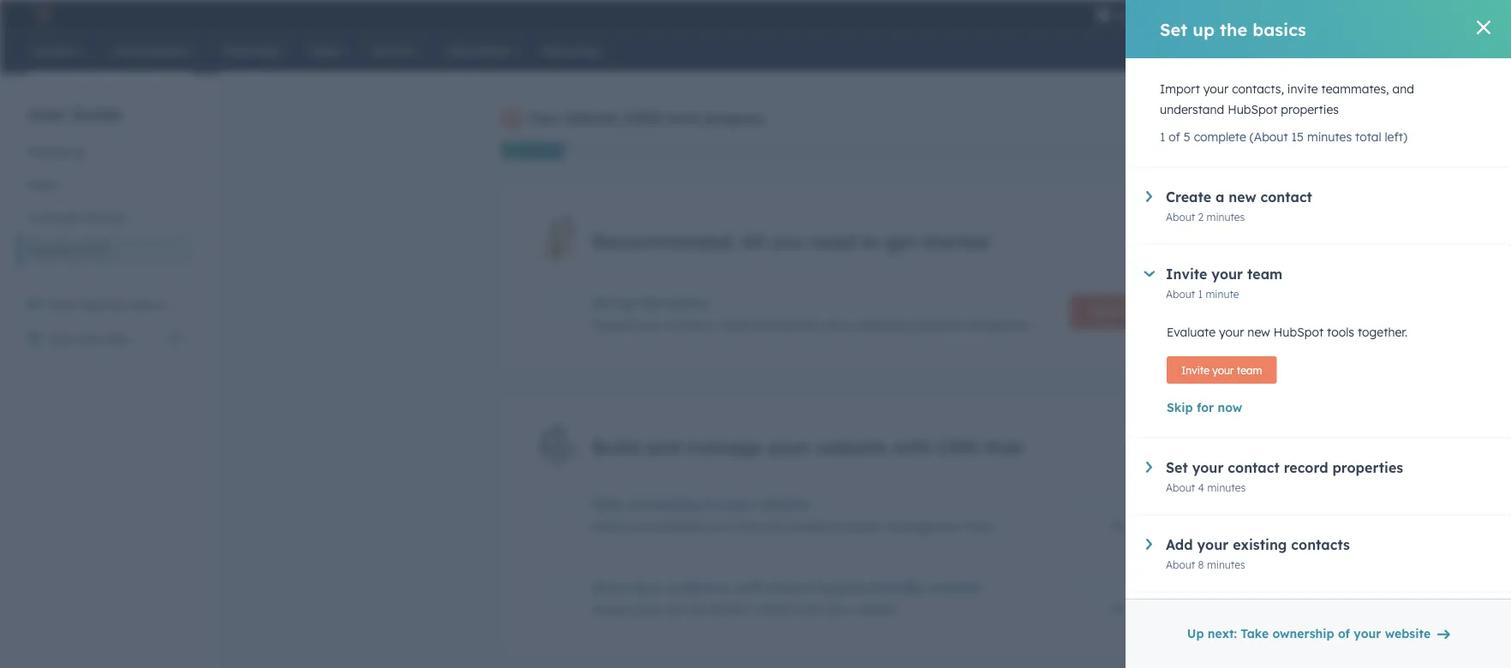 Task type: describe. For each thing, give the bounding box(es) containing it.
marketplaces button
[[1211, 0, 1247, 27]]

invite for invite your team about 1 minute
[[1166, 266, 1207, 283]]

about inside create a new contact about 2 minutes
[[1166, 210, 1195, 223]]

calling icon button
[[1177, 2, 1206, 27]]

start for start overview demo
[[48, 297, 76, 312]]

about 26 minutes
[[1110, 602, 1195, 615]]

minutes right the 15 at top right
[[1307, 129, 1352, 144]]

grow your audience with search engine-friendly content publish your site and attract visitors with your content
[[592, 579, 979, 617]]

Search HubSpot search field
[[1270, 36, 1480, 65]]

publish
[[592, 602, 632, 617]]

now
[[1218, 400, 1242, 415]]

all
[[741, 229, 764, 253]]

the for set up the basics import your contacts, invite teammates, and understand hubspot properties
[[640, 295, 662, 312]]

import your contacts, invite teammates, and understand hubspot properties
[[1160, 81, 1414, 117]]

guide
[[72, 103, 122, 125]]

evaluate
[[1167, 325, 1216, 340]]

audience
[[668, 579, 730, 596]]

for
[[1197, 400, 1214, 415]]

invite inside import your contacts, invite teammates, and understand hubspot properties
[[1287, 81, 1318, 96]]

tools inside take ownership of your website build and customize your site with powerful content management tools
[[966, 519, 993, 534]]

website (cms) button
[[17, 234, 192, 266]]

up next: take ownership of your website button
[[1176, 617, 1461, 651]]

minutes up add
[[1157, 519, 1195, 532]]

ownership inside up next: take ownership of your website "button"
[[1272, 626, 1334, 641]]

with down grow your audience with search engine-friendly content button
[[798, 602, 822, 617]]

next:
[[1208, 626, 1237, 641]]

website for manage
[[816, 435, 887, 459]]

your inside set your contact record properties about 4 minutes
[[1192, 459, 1224, 476]]

and inside take ownership of your website build and customize your site with powerful content management tools
[[623, 519, 645, 534]]

sales
[[27, 177, 57, 192]]

0 horizontal spatial 1
[[1160, 129, 1165, 144]]

notifications button
[[1312, 0, 1341, 27]]

user
[[27, 103, 66, 125]]

website (cms)
[[27, 242, 110, 257]]

minute
[[1206, 287, 1239, 300]]

hubspot inside import your contacts, invite teammates, and understand hubspot properties
[[1228, 102, 1278, 117]]

plan
[[107, 331, 131, 346]]

minutes down 0%
[[1157, 602, 1195, 615]]

properties inside set your contact record properties about 4 minutes
[[1332, 459, 1403, 476]]

about inside invite your team about 1 minute
[[1166, 287, 1195, 300]]

cms
[[938, 435, 979, 459]]

help image
[[1253, 8, 1269, 23]]

hub
[[984, 435, 1022, 459]]

15
[[1291, 129, 1304, 144]]

overview
[[80, 297, 130, 312]]

search image
[[1472, 43, 1487, 58]]

marketing button
[[17, 136, 192, 169]]

you
[[770, 229, 804, 253]]

set up the basics
[[1160, 18, 1306, 40]]

and inside 'set up the basics import your contacts, invite teammates, and understand hubspot properties'
[[824, 318, 846, 333]]

1 inside invite your team about 1 minute
[[1198, 287, 1203, 300]]

5
[[1184, 129, 1190, 144]]

the for set up the basics
[[1220, 18, 1247, 40]]

teammates, inside import your contacts, invite teammates, and understand hubspot properties
[[1321, 81, 1389, 96]]

search button
[[1463, 36, 1496, 65]]

start tasks
[[1091, 304, 1156, 319]]

manage
[[686, 435, 762, 459]]

studios
[[1425, 6, 1465, 21]]

take inside take ownership of your website build and customize your site with powerful content management tools
[[592, 496, 624, 513]]

left)
[[1385, 129, 1407, 144]]

website inside button
[[27, 242, 73, 257]]

understand inside import your contacts, invite teammates, and understand hubspot properties
[[1160, 102, 1224, 117]]

visitors
[[755, 602, 795, 617]]

engine-
[[818, 579, 870, 596]]

understand inside 'set up the basics import your contacts, invite teammates, and understand hubspot properties'
[[850, 318, 914, 333]]

apoptosis studios button
[[1341, 0, 1490, 27]]

1 link opens in a new window image from the top
[[170, 329, 182, 349]]

grow your audience with search engine-friendly content button
[[592, 579, 1056, 596]]

menu containing apoptosis studios
[[1085, 0, 1490, 34]]

progress
[[705, 110, 764, 127]]

create a new contact about 2 minutes
[[1166, 188, 1312, 223]]

your inside up next: take ownership of your website "button"
[[1354, 626, 1381, 641]]

evaluate your new hubspot tools together.
[[1167, 325, 1407, 340]]

contacts, inside 'set up the basics import your contacts, invite teammates, and understand hubspot properties'
[[664, 318, 716, 333]]

about inside set your contact record properties about 4 minutes
[[1166, 481, 1195, 494]]

skip for now button
[[1167, 397, 1470, 418]]

customer service
[[27, 210, 127, 225]]

skip for now
[[1167, 400, 1242, 415]]

apoptosis studios
[[1370, 6, 1465, 21]]

your
[[529, 110, 560, 127]]

2 link opens in a new window image from the top
[[170, 333, 182, 345]]

hubspot link
[[21, 3, 64, 24]]

content inside take ownership of your website build and customize your site with powerful content management tools
[[840, 519, 883, 534]]

minutes inside set your contact record properties about 4 minutes
[[1207, 481, 1246, 494]]

complete
[[1194, 129, 1246, 144]]

caret image for invite
[[1144, 271, 1155, 277]]

build inside take ownership of your website build and customize your site with powerful content management tools
[[592, 519, 620, 534]]

set up the basics dialog
[[1126, 0, 1511, 668]]

start tasks button
[[1070, 295, 1195, 329]]

help button
[[1247, 0, 1276, 27]]

demo
[[134, 297, 166, 312]]

sales button
[[17, 169, 192, 201]]

build and manage your website with cms hub
[[592, 435, 1022, 459]]

your inside import your contacts, invite teammates, and understand hubspot properties
[[1203, 81, 1229, 96]]

ownership inside take ownership of your website build and customize your site with powerful content management tools
[[628, 496, 699, 513]]

skip
[[1167, 400, 1193, 415]]

search
[[768, 579, 813, 596]]

up for set up the basics
[[1193, 18, 1215, 40]]

calling icon image
[[1184, 9, 1199, 24]]

set for set your contact record properties about 4 minutes
[[1166, 459, 1188, 476]]

add
[[1166, 536, 1193, 553]]

of inside "button"
[[1338, 626, 1350, 641]]

start overview demo link
[[17, 288, 192, 322]]

customer service button
[[17, 201, 192, 234]]

set up the basics import your contacts, invite teammates, and understand hubspot properties
[[592, 295, 1029, 333]]

view your plan
[[48, 331, 131, 346]]

apoptosis
[[1370, 6, 1422, 21]]

service
[[85, 210, 127, 225]]

site inside take ownership of your website build and customize your site with powerful content management tools
[[737, 519, 757, 534]]

import inside 'set up the basics import your contacts, invite teammates, and understand hubspot properties'
[[592, 318, 632, 333]]

import inside import your contacts, invite teammates, and understand hubspot properties
[[1160, 81, 1200, 96]]

take ownership of your website build and customize your site with powerful content management tools
[[592, 496, 993, 534]]

create
[[1166, 188, 1211, 206]]

invite your team
[[1181, 364, 1262, 376]]

caret image
[[1146, 539, 1152, 550]]

website for of
[[757, 496, 809, 513]]



Task type: locate. For each thing, give the bounding box(es) containing it.
0 horizontal spatial understand
[[850, 318, 914, 333]]

caret image up the 25
[[1146, 462, 1152, 473]]

1 horizontal spatial contacts,
[[1232, 81, 1284, 96]]

about left the 25
[[1110, 519, 1139, 532]]

invite for invite your team
[[1181, 364, 1209, 376]]

1 horizontal spatial tools
[[966, 519, 993, 534]]

minutes
[[1307, 129, 1352, 144], [1207, 210, 1245, 223], [1207, 481, 1246, 494], [1157, 519, 1195, 532], [1207, 558, 1245, 571], [1157, 602, 1195, 615]]

0 vertical spatial take
[[592, 496, 624, 513]]

hubspot image
[[31, 3, 51, 24]]

website down customer
[[27, 242, 73, 257]]

site
[[737, 519, 757, 534], [664, 602, 684, 617]]

site left powerful
[[737, 519, 757, 534]]

hubspot
[[1228, 102, 1278, 117], [917, 318, 967, 333], [1274, 325, 1323, 340]]

1 vertical spatial take
[[1241, 626, 1269, 641]]

take up grow
[[592, 496, 624, 513]]

set inside set your contact record properties about 4 minutes
[[1166, 459, 1188, 476]]

1 vertical spatial contacts,
[[664, 318, 716, 333]]

1 vertical spatial content
[[927, 579, 979, 596]]

understand down set up the basics button
[[850, 318, 914, 333]]

content down 'take ownership of your website' button
[[840, 519, 883, 534]]

set for set up the basics
[[1160, 18, 1187, 40]]

new inside create a new contact about 2 minutes
[[1229, 188, 1256, 206]]

0 horizontal spatial import
[[592, 318, 632, 333]]

basics inside 'set up the basics import your contacts, invite teammates, and understand hubspot properties'
[[666, 295, 709, 312]]

up left the marketplaces icon
[[1193, 18, 1215, 40]]

1 horizontal spatial take
[[1241, 626, 1269, 641]]

contact down '1 of 5 complete (about 15 minutes total left)'
[[1261, 188, 1312, 206]]

friendly
[[870, 579, 923, 596]]

minutes right 4
[[1207, 481, 1246, 494]]

team for invite your team
[[1237, 364, 1262, 376]]

attract
[[713, 602, 751, 617]]

up
[[1187, 626, 1204, 641]]

1 vertical spatial 1
[[1198, 287, 1203, 300]]

0 horizontal spatial website
[[757, 496, 809, 513]]

settings image
[[1286, 8, 1301, 23]]

powerful
[[788, 519, 837, 534]]

take right next:
[[1241, 626, 1269, 641]]

set up the basics button
[[592, 295, 1056, 312]]

management
[[886, 519, 962, 534]]

0 vertical spatial up
[[1193, 18, 1215, 40]]

up
[[1193, 18, 1215, 40], [618, 295, 636, 312]]

1 vertical spatial website
[[27, 242, 73, 257]]

new
[[1229, 188, 1256, 206], [1247, 325, 1270, 340]]

basics inside dialog
[[1253, 18, 1306, 40]]

with
[[893, 435, 932, 459], [761, 519, 784, 534], [735, 579, 764, 596], [798, 602, 822, 617]]

site inside grow your audience with search engine-friendly content publish your site and attract visitors with your content
[[664, 602, 684, 617]]

1 vertical spatial import
[[592, 318, 632, 333]]

tools left progress
[[667, 110, 701, 127]]

1 vertical spatial tools
[[1327, 325, 1354, 340]]

0 vertical spatial ownership
[[628, 496, 699, 513]]

your website (cms) tools progress
[[529, 110, 764, 127]]

up for set up the basics import your contacts, invite teammates, and understand hubspot properties
[[618, 295, 636, 312]]

with up "attract"
[[735, 579, 764, 596]]

4
[[1198, 481, 1204, 494]]

up inside 'set up the basics import your contacts, invite teammates, and understand hubspot properties'
[[618, 295, 636, 312]]

0 horizontal spatial (cms)
[[76, 242, 110, 257]]

1 vertical spatial contact
[[1228, 459, 1280, 476]]

menu
[[1085, 0, 1490, 34]]

up down "recommended:"
[[618, 295, 636, 312]]

your inside 'invite your team' link
[[1212, 364, 1234, 376]]

0 horizontal spatial up
[[618, 295, 636, 312]]

customer
[[27, 210, 82, 225]]

0 horizontal spatial site
[[664, 602, 684, 617]]

invite
[[1166, 266, 1207, 283], [1181, 364, 1209, 376]]

1 left 5
[[1160, 129, 1165, 144]]

notifications image
[[1318, 8, 1334, 23]]

teammates, inside 'set up the basics import your contacts, invite teammates, and understand hubspot properties'
[[753, 318, 821, 333]]

your inside invite your team about 1 minute
[[1212, 266, 1243, 283]]

hubspot inside 'set up the basics import your contacts, invite teammates, and understand hubspot properties'
[[917, 318, 967, 333]]

properties inside 'set up the basics import your contacts, invite teammates, and understand hubspot properties'
[[971, 318, 1029, 333]]

1 vertical spatial set
[[592, 295, 614, 312]]

marketing
[[27, 145, 85, 160]]

settings link
[[1276, 0, 1312, 27]]

and down audience
[[687, 602, 709, 617]]

1 horizontal spatial site
[[737, 519, 757, 534]]

set for set up the basics import your contacts, invite teammates, and understand hubspot properties
[[592, 295, 614, 312]]

about left 2
[[1166, 210, 1195, 223]]

caret image for create
[[1146, 191, 1152, 202]]

view your plan link
[[17, 322, 192, 356]]

close image
[[1477, 21, 1490, 34]]

start for start tasks
[[1091, 304, 1121, 319]]

2 horizontal spatial of
[[1338, 626, 1350, 641]]

0 vertical spatial caret image
[[1146, 191, 1152, 202]]

1 horizontal spatial basics
[[1253, 18, 1306, 40]]

0%
[[1180, 580, 1195, 593]]

0 vertical spatial website
[[564, 110, 619, 127]]

tara schultz image
[[1351, 6, 1366, 21]]

1 vertical spatial website
[[757, 496, 809, 513]]

1 horizontal spatial (cms)
[[623, 110, 663, 127]]

existing
[[1233, 536, 1287, 553]]

site down audience
[[664, 602, 684, 617]]

0 vertical spatial teammates,
[[1321, 81, 1389, 96]]

hubspot down started
[[917, 318, 967, 333]]

recommended: all you need to get started
[[592, 229, 989, 253]]

about
[[1166, 210, 1195, 223], [1166, 287, 1195, 300], [1166, 481, 1195, 494], [1110, 519, 1139, 532], [1166, 558, 1195, 571], [1110, 602, 1139, 615]]

1 vertical spatial invite
[[1181, 364, 1209, 376]]

website inside "button"
[[1385, 626, 1431, 641]]

your
[[1203, 81, 1229, 96], [1212, 266, 1243, 283], [635, 318, 661, 333], [1219, 325, 1244, 340], [78, 331, 104, 346], [1212, 364, 1234, 376], [768, 435, 810, 459], [1192, 459, 1224, 476], [721, 496, 753, 513], [709, 519, 734, 534], [1197, 536, 1229, 553], [632, 579, 664, 596], [636, 602, 661, 617], [825, 602, 851, 617], [1354, 626, 1381, 641]]

the inside 'set up the basics import your contacts, invite teammates, and understand hubspot properties'
[[640, 295, 662, 312]]

up next: take ownership of your website
[[1187, 626, 1431, 641]]

together.
[[1358, 325, 1407, 340]]

9%
[[1209, 142, 1229, 159]]

1 vertical spatial invite
[[719, 318, 750, 333]]

up inside set up the basics dialog
[[1193, 18, 1215, 40]]

recommended:
[[592, 229, 735, 253]]

about down add
[[1166, 558, 1195, 571]]

25
[[1142, 519, 1154, 532]]

link opens in a new window image
[[170, 329, 182, 349], [170, 333, 182, 345]]

start up the view
[[48, 297, 76, 312]]

1 horizontal spatial of
[[1169, 129, 1180, 144]]

0 horizontal spatial ownership
[[628, 496, 699, 513]]

contacts
[[1291, 536, 1350, 553]]

0 vertical spatial understand
[[1160, 102, 1224, 117]]

your inside view your plan link
[[78, 331, 104, 346]]

1 vertical spatial the
[[640, 295, 662, 312]]

0 vertical spatial the
[[1220, 18, 1247, 40]]

invite your team about 1 minute
[[1166, 266, 1283, 300]]

0 vertical spatial properties
[[1281, 102, 1339, 117]]

1 vertical spatial team
[[1237, 364, 1262, 376]]

with left powerful
[[761, 519, 784, 534]]

start inside button
[[1091, 304, 1121, 319]]

1 left the minute at top right
[[1198, 287, 1203, 300]]

teammates, down set up the basics button
[[753, 318, 821, 333]]

0 vertical spatial build
[[592, 435, 639, 459]]

grow
[[592, 579, 628, 596]]

upgrade image
[[1096, 8, 1111, 23]]

content right friendly
[[927, 579, 979, 596]]

record
[[1284, 459, 1328, 476]]

ownership up the customize
[[628, 496, 699, 513]]

(about
[[1250, 129, 1288, 144]]

1 horizontal spatial website
[[816, 435, 887, 459]]

about 25 minutes
[[1110, 519, 1195, 532]]

your inside the add your existing contacts about 8 minutes
[[1197, 536, 1229, 553]]

team
[[1247, 266, 1283, 283], [1237, 364, 1262, 376]]

1 horizontal spatial teammates,
[[1321, 81, 1389, 96]]

0 vertical spatial 1
[[1160, 129, 1165, 144]]

and down search hubspot search field
[[1392, 81, 1414, 96]]

website
[[564, 110, 619, 127], [27, 242, 73, 257]]

of inside take ownership of your website build and customize your site with powerful content management tools
[[703, 496, 717, 513]]

invite up the minute at top right
[[1166, 266, 1207, 283]]

tasks
[[1125, 304, 1156, 319]]

contact inside set your contact record properties about 4 minutes
[[1228, 459, 1280, 476]]

0 horizontal spatial tools
[[667, 110, 701, 127]]

0 vertical spatial team
[[1247, 266, 1283, 283]]

minutes right the 8
[[1207, 558, 1245, 571]]

the inside dialog
[[1220, 18, 1247, 40]]

team inside invite your team about 1 minute
[[1247, 266, 1283, 283]]

view
[[48, 331, 75, 346]]

1 horizontal spatial ownership
[[1272, 626, 1334, 641]]

1 vertical spatial understand
[[850, 318, 914, 333]]

basics
[[1253, 18, 1306, 40], [666, 295, 709, 312]]

0 vertical spatial import
[[1160, 81, 1200, 96]]

1 horizontal spatial up
[[1193, 18, 1215, 40]]

teammates,
[[1321, 81, 1389, 96], [753, 318, 821, 333]]

team up evaluate your new hubspot tools together.
[[1247, 266, 1283, 283]]

minutes down a
[[1207, 210, 1245, 223]]

0 horizontal spatial invite
[[719, 318, 750, 333]]

new up invite your team
[[1247, 325, 1270, 340]]

invite your team link
[[1167, 356, 1277, 384]]

and left manage
[[645, 435, 680, 459]]

contact
[[1261, 188, 1312, 206], [1228, 459, 1280, 476]]

2 vertical spatial of
[[1338, 626, 1350, 641]]

add your existing contacts about 8 minutes
[[1166, 536, 1350, 571]]

and down set up the basics button
[[824, 318, 846, 333]]

0 vertical spatial contact
[[1261, 188, 1312, 206]]

2 horizontal spatial tools
[[1327, 325, 1354, 340]]

build
[[592, 435, 639, 459], [592, 519, 620, 534]]

basics for set up the basics
[[1253, 18, 1306, 40]]

1 vertical spatial up
[[618, 295, 636, 312]]

1 horizontal spatial the
[[1220, 18, 1247, 40]]

about inside the add your existing contacts about 8 minutes
[[1166, 558, 1195, 571]]

0 vertical spatial invite
[[1166, 266, 1207, 283]]

1 of 5 complete (about 15 minutes total left)
[[1160, 129, 1407, 144]]

invite down evaluate
[[1181, 364, 1209, 376]]

2 build from the top
[[592, 519, 620, 534]]

1 vertical spatial (cms)
[[76, 242, 110, 257]]

caret image for set
[[1146, 462, 1152, 473]]

2
[[1198, 210, 1204, 223]]

1
[[1160, 129, 1165, 144], [1198, 287, 1203, 300]]

content down friendly
[[854, 602, 897, 617]]

basics for set up the basics import your contacts, invite teammates, and understand hubspot properties
[[666, 295, 709, 312]]

2 vertical spatial tools
[[966, 519, 993, 534]]

take inside "button"
[[1241, 626, 1269, 641]]

take
[[592, 496, 624, 513], [1241, 626, 1269, 641]]

of
[[1169, 129, 1180, 144], [703, 496, 717, 513], [1338, 626, 1350, 641]]

0 horizontal spatial the
[[640, 295, 662, 312]]

0 vertical spatial invite
[[1287, 81, 1318, 96]]

1 vertical spatial of
[[703, 496, 717, 513]]

tools inside set up the basics dialog
[[1327, 325, 1354, 340]]

new right a
[[1229, 188, 1256, 206]]

1 horizontal spatial start
[[1091, 304, 1121, 319]]

team for invite your team about 1 minute
[[1247, 266, 1283, 283]]

1 horizontal spatial invite
[[1287, 81, 1318, 96]]

ownership
[[628, 496, 699, 513], [1272, 626, 1334, 641]]

1 vertical spatial teammates,
[[753, 318, 821, 333]]

contacts, inside import your contacts, invite teammates, and understand hubspot properties
[[1232, 81, 1284, 96]]

0 vertical spatial set
[[1160, 18, 1187, 40]]

need
[[809, 229, 855, 253]]

to
[[861, 229, 880, 253]]

take ownership of your website button
[[592, 496, 1056, 513]]

minutes inside the add your existing contacts about 8 minutes
[[1207, 558, 1245, 571]]

upgrade
[[1115, 8, 1163, 22]]

customize
[[649, 519, 705, 534]]

1 vertical spatial new
[[1247, 325, 1270, 340]]

properties inside import your contacts, invite teammates, and understand hubspot properties
[[1281, 102, 1339, 117]]

1 build from the top
[[592, 435, 639, 459]]

about left 4
[[1166, 481, 1195, 494]]

2 horizontal spatial website
[[1385, 626, 1431, 641]]

(cms)
[[623, 110, 663, 127], [76, 242, 110, 257]]

tools left together.
[[1327, 325, 1354, 340]]

0 horizontal spatial take
[[592, 496, 624, 513]]

new for a
[[1229, 188, 1256, 206]]

new for your
[[1247, 325, 1270, 340]]

0 vertical spatial site
[[737, 519, 757, 534]]

2 vertical spatial caret image
[[1146, 462, 1152, 473]]

invite inside invite your team about 1 minute
[[1166, 266, 1207, 283]]

0 horizontal spatial teammates,
[[753, 318, 821, 333]]

teammates, down search hubspot search field
[[1321, 81, 1389, 96]]

contact inside create a new contact about 2 minutes
[[1261, 188, 1312, 206]]

0 vertical spatial of
[[1169, 129, 1180, 144]]

hubspot up skip for now button
[[1274, 325, 1323, 340]]

0 vertical spatial new
[[1229, 188, 1256, 206]]

(cms) inside button
[[76, 242, 110, 257]]

total
[[1355, 129, 1381, 144]]

0 vertical spatial tools
[[667, 110, 701, 127]]

0 horizontal spatial basics
[[666, 295, 709, 312]]

0 vertical spatial (cms)
[[623, 110, 663, 127]]

start left 'tasks'
[[1091, 304, 1121, 319]]

1 vertical spatial build
[[592, 519, 620, 534]]

1 vertical spatial basics
[[666, 295, 709, 312]]

0 vertical spatial content
[[840, 519, 883, 534]]

about left 26
[[1110, 602, 1139, 615]]

website inside take ownership of your website build and customize your site with powerful content management tools
[[757, 496, 809, 513]]

0 horizontal spatial contacts,
[[664, 318, 716, 333]]

1 horizontal spatial import
[[1160, 81, 1200, 96]]

about up evaluate
[[1166, 287, 1195, 300]]

start overview demo
[[48, 297, 166, 312]]

0 horizontal spatial start
[[48, 297, 76, 312]]

website right your in the left of the page
[[564, 110, 619, 127]]

marketplaces image
[[1221, 8, 1236, 23]]

2 vertical spatial set
[[1166, 459, 1188, 476]]

1 vertical spatial caret image
[[1144, 271, 1155, 277]]

set
[[1160, 18, 1187, 40], [592, 295, 614, 312], [1166, 459, 1188, 476]]

and left the customize
[[623, 519, 645, 534]]

your website (cms) tools progress progress bar
[[501, 142, 564, 159]]

0 horizontal spatial of
[[703, 496, 717, 513]]

hubspot up (about
[[1228, 102, 1278, 117]]

1 horizontal spatial website
[[564, 110, 619, 127]]

with inside take ownership of your website build and customize your site with powerful content management tools
[[761, 519, 784, 534]]

team up now
[[1237, 364, 1262, 376]]

the down "recommended:"
[[640, 295, 662, 312]]

and inside import your contacts, invite teammates, and understand hubspot properties
[[1392, 81, 1414, 96]]

8
[[1198, 558, 1204, 571]]

and inside grow your audience with search engine-friendly content publish your site and attract visitors with your content
[[687, 602, 709, 617]]

set inside 'set up the basics import your contacts, invite teammates, and understand hubspot properties'
[[592, 295, 614, 312]]

2 vertical spatial content
[[854, 602, 897, 617]]

caret image up 'tasks'
[[1144, 271, 1155, 277]]

2 vertical spatial properties
[[1332, 459, 1403, 476]]

1 vertical spatial site
[[664, 602, 684, 617]]

0 horizontal spatial website
[[27, 242, 73, 257]]

0 vertical spatial contacts,
[[1232, 81, 1284, 96]]

user guide views element
[[17, 74, 192, 266]]

invite inside 'invite your team' link
[[1181, 364, 1209, 376]]

caret image left create
[[1146, 191, 1152, 202]]

set your contact record properties about 4 minutes
[[1166, 459, 1403, 494]]

a
[[1215, 188, 1224, 206]]

1 vertical spatial ownership
[[1272, 626, 1334, 641]]

understand up 5
[[1160, 102, 1224, 117]]

1 horizontal spatial 1
[[1198, 287, 1203, 300]]

invite inside 'set up the basics import your contacts, invite teammates, and understand hubspot properties'
[[719, 318, 750, 333]]

1 horizontal spatial understand
[[1160, 102, 1224, 117]]

get
[[885, 229, 916, 253]]

tools right management
[[966, 519, 993, 534]]

with left cms
[[893, 435, 932, 459]]

contact left record
[[1228, 459, 1280, 476]]

ownership right next:
[[1272, 626, 1334, 641]]

started
[[921, 229, 989, 253]]

and
[[1392, 81, 1414, 96], [824, 318, 846, 333], [645, 435, 680, 459], [623, 519, 645, 534], [687, 602, 709, 617]]

your inside 'set up the basics import your contacts, invite teammates, and understand hubspot properties'
[[635, 318, 661, 333]]

caret image
[[1146, 191, 1152, 202], [1144, 271, 1155, 277], [1146, 462, 1152, 473]]

1 vertical spatial properties
[[971, 318, 1029, 333]]

0 vertical spatial basics
[[1253, 18, 1306, 40]]

the left the help image
[[1220, 18, 1247, 40]]

2 vertical spatial website
[[1385, 626, 1431, 641]]

minutes inside create a new contact about 2 minutes
[[1207, 210, 1245, 223]]

content
[[840, 519, 883, 534], [927, 579, 979, 596], [854, 602, 897, 617]]

0 vertical spatial website
[[816, 435, 887, 459]]



Task type: vqa. For each thing, say whether or not it's contained in the screenshot.
Deals in popup button
no



